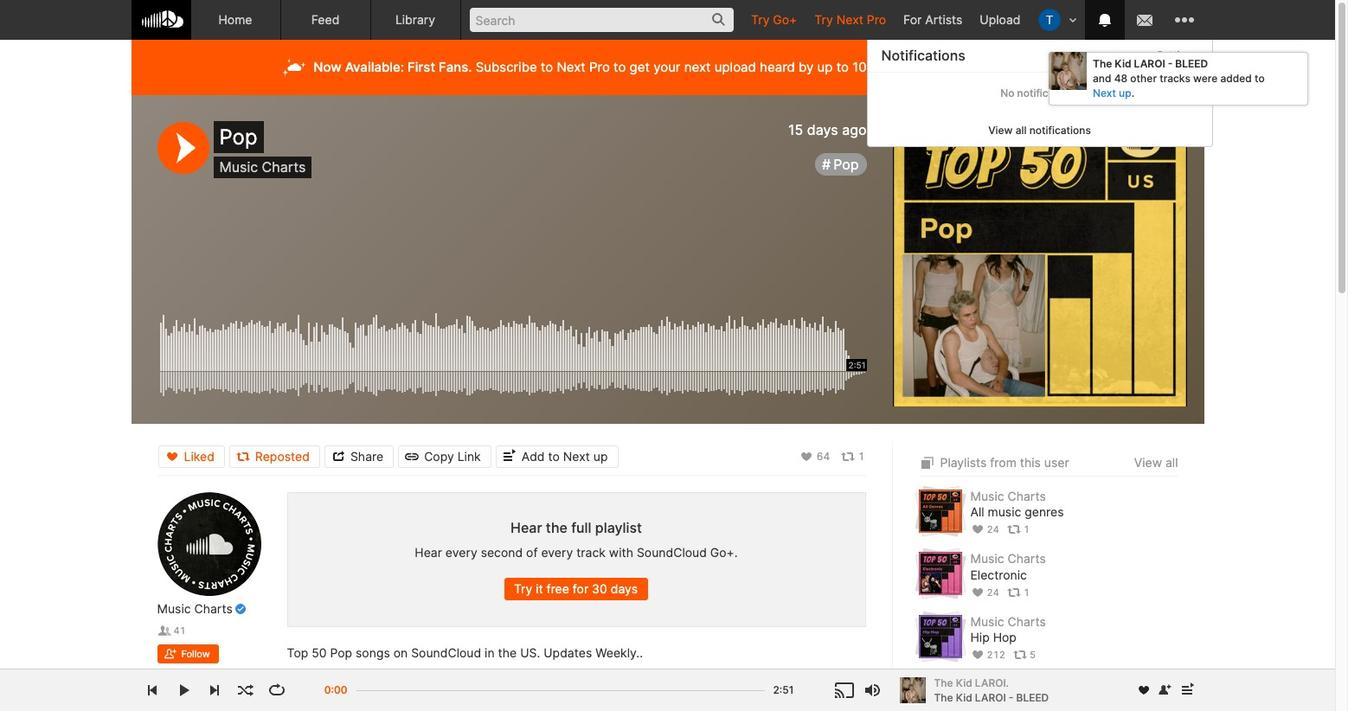 Task type: vqa. For each thing, say whether or not it's contained in the screenshot.
listeners.
yes



Task type: locate. For each thing, give the bounding box(es) containing it.
kid inside the kid laroi - bleed and 48 other tracks were added to next up .
[[1115, 57, 1132, 70]]

pro left get
[[590, 59, 610, 75]]

view all for 64 likes
[[1135, 692, 1179, 707]]

next down search search box
[[557, 59, 586, 75]]

the up and
[[1094, 57, 1113, 70]]

212
[[988, 649, 1006, 662]]

2 horizontal spatial pop
[[834, 156, 859, 173]]

next up 100+
[[837, 12, 864, 27]]

library
[[396, 12, 436, 27]]

- down the kid laroi. link at the right
[[1009, 691, 1014, 704]]

0 horizontal spatial 64
[[817, 450, 831, 463]]

1
[[859, 450, 865, 463], [1024, 524, 1030, 536], [1024, 587, 1030, 599]]

music charts link for music charts electronic
[[971, 552, 1047, 567]]

link
[[458, 449, 481, 464]]

0 vertical spatial days
[[808, 121, 839, 139]]

1 link down electronic link
[[1008, 587, 1030, 599]]

64 for 64
[[817, 450, 831, 463]]

playlist stats element for music charts all music genres
[[971, 521, 1179, 540]]

electronic element
[[919, 553, 962, 596]]

2 vertical spatial 1 link
[[1008, 587, 1030, 599]]

notifications
[[1018, 86, 1079, 99], [1030, 123, 1092, 136]]

1 vertical spatial the
[[498, 646, 517, 661]]

1 vertical spatial bleed
[[1017, 691, 1050, 704]]

tara schultz's avatar element
[[1039, 9, 1061, 31]]

to right subscribe
[[541, 59, 553, 75]]

hear the full playlist hear every second of every track with soundcloud go+.
[[415, 519, 738, 560]]

the left likes
[[935, 691, 954, 704]]

pop for pop music charts
[[219, 125, 258, 150]]

0 vertical spatial 64
[[817, 450, 831, 463]]

- inside the kid laroi - bleed and 48 other tracks were added to next up .
[[1169, 57, 1173, 70]]

pop for pop
[[834, 156, 859, 173]]

playlists
[[941, 455, 987, 470]]

the up 64 likes
[[935, 677, 954, 690]]

0 vertical spatial next
[[837, 12, 864, 27]]

days
[[808, 121, 839, 139], [611, 582, 638, 597]]

first
[[408, 59, 435, 75]]

all music genres link
[[971, 505, 1065, 521]]

soundcloud right with
[[637, 545, 707, 560]]

1 horizontal spatial the
[[546, 519, 568, 537]]

24 link
[[971, 524, 1000, 536], [971, 587, 1000, 599]]

1 24 link from the top
[[971, 524, 1000, 536]]

days right 15
[[808, 121, 839, 139]]

1 horizontal spatial every
[[541, 545, 573, 560]]

playlist stats element
[[619, 445, 865, 468], [971, 521, 1179, 540], [971, 583, 1179, 602], [971, 646, 1179, 665]]

all music genres element
[[919, 490, 962, 533]]

1 vertical spatial 1 link
[[1008, 524, 1030, 536]]

music for all
[[971, 489, 1005, 504]]

view all notifications link
[[868, 115, 1213, 147]]

0 vertical spatial soundcloud
[[637, 545, 707, 560]]

bleed down the kid laroi. link at the right
[[1017, 691, 1050, 704]]

weekly..
[[596, 646, 643, 661]]

1 horizontal spatial up
[[818, 59, 833, 75]]

.
[[1132, 86, 1135, 99]]

1 24 from the top
[[988, 524, 1000, 536]]

try it free for 30 days
[[514, 582, 638, 597]]

1 horizontal spatial 64
[[941, 692, 956, 707]]

upload link
[[972, 0, 1030, 39]]

1 vertical spatial pop
[[834, 156, 859, 173]]

home link
[[191, 0, 281, 40]]

0 horizontal spatial every
[[446, 545, 478, 560]]

1 horizontal spatial laroi
[[1135, 57, 1166, 70]]

0 vertical spatial all
[[1016, 123, 1027, 136]]

0 vertical spatial -
[[1169, 57, 1173, 70]]

days right 30
[[611, 582, 638, 597]]

the kid laroi - bleed link
[[935, 690, 1050, 706]]

0 vertical spatial kid
[[1115, 57, 1132, 70]]

soundcloud left in
[[411, 646, 482, 661]]

2 24 from the top
[[988, 587, 1000, 599]]

to inside button
[[548, 449, 560, 464]]

ago
[[843, 121, 867, 139]]

try inside "link"
[[752, 12, 770, 27]]

0 horizontal spatial -
[[1009, 691, 1014, 704]]

1 vertical spatial hear
[[415, 545, 442, 560]]

hip hop link
[[971, 630, 1017, 646]]

0 vertical spatial bleed
[[1176, 57, 1209, 70]]

subscribe
[[476, 59, 537, 75]]

1 link right 64 link
[[842, 450, 865, 464]]

212 link
[[971, 649, 1006, 662]]

the for the kid laroi. the kid laroi - bleed
[[935, 677, 954, 690]]

music inside pop music charts
[[219, 158, 258, 176]]

to left 100+
[[837, 59, 849, 75]]

the right in
[[498, 646, 517, 661]]

1 vertical spatial notifications
[[1030, 123, 1092, 136]]

the left full
[[546, 519, 568, 537]]

100+
[[853, 59, 884, 75]]

1 vertical spatial up
[[594, 449, 608, 464]]

listeners.
[[887, 59, 943, 75]]

next
[[837, 12, 864, 27], [557, 59, 586, 75], [563, 449, 590, 464]]

2 24 link from the top
[[971, 587, 1000, 599]]

-
[[1169, 57, 1173, 70], [1009, 691, 1014, 704]]

hear up of on the bottom
[[511, 519, 542, 537]]

1 link for music charts all music genres
[[1008, 524, 1030, 536]]

0 horizontal spatial pro
[[590, 59, 610, 75]]

feed
[[311, 12, 340, 27]]

0 vertical spatial the
[[1094, 57, 1113, 70]]

bleed up were
[[1176, 57, 1209, 70]]

0 horizontal spatial pop
[[219, 125, 258, 150]]

to right the add
[[548, 449, 560, 464]]

2 vertical spatial pop
[[330, 646, 352, 661]]

1 horizontal spatial the kid laroi - bleed element
[[900, 678, 926, 704]]

hear left second
[[415, 545, 442, 560]]

2 vertical spatial next
[[563, 449, 590, 464]]

0 vertical spatial pop
[[219, 125, 258, 150]]

next right the add
[[563, 449, 590, 464]]

0 horizontal spatial laroi
[[976, 691, 1007, 704]]

view for likes
[[1135, 692, 1163, 707]]

0 vertical spatial 1
[[859, 450, 865, 463]]

1 view all from the top
[[1135, 455, 1179, 470]]

of
[[526, 545, 538, 560]]

0 vertical spatial hear
[[511, 519, 542, 537]]

1 vertical spatial kid
[[956, 677, 973, 690]]

0 horizontal spatial up
[[594, 449, 608, 464]]

1 vertical spatial view all
[[1135, 692, 1179, 707]]

1 vertical spatial 24 link
[[971, 587, 1000, 599]]

second
[[481, 545, 523, 560]]

try left "it"
[[514, 582, 533, 597]]

by
[[799, 59, 814, 75]]

artists
[[926, 12, 963, 27]]

24 link for all
[[971, 524, 1000, 536]]

1 link
[[842, 450, 865, 464], [1008, 524, 1030, 536], [1008, 587, 1030, 599]]

music charts
[[157, 602, 233, 616]]

2 vertical spatial 1
[[1024, 587, 1030, 599]]

to right added
[[1255, 72, 1266, 85]]

charts
[[262, 158, 306, 176], [1008, 489, 1047, 504], [1008, 552, 1047, 567], [194, 602, 233, 616], [1008, 615, 1047, 629], [303, 673, 342, 687]]

1 vertical spatial view
[[1135, 455, 1163, 470]]

24 link for electronic
[[971, 587, 1000, 599]]

0 horizontal spatial days
[[611, 582, 638, 597]]

music for hip
[[971, 615, 1005, 629]]

charts inside 'music charts all music genres'
[[1008, 489, 1047, 504]]

top 50 pop songs on soundcloud in the us. updates weekly..
[[287, 646, 643, 661]]

0 vertical spatial 24
[[988, 524, 1000, 536]]

laroi down laroi.
[[976, 691, 1007, 704]]

next inside button
[[563, 449, 590, 464]]

try right go+
[[815, 12, 834, 27]]

24 down 'music'
[[988, 524, 1000, 536]]

2 vertical spatial view
[[1135, 692, 1163, 707]]

playlist stats element containing 64
[[619, 445, 865, 468]]

30
[[592, 582, 608, 597]]

view
[[989, 123, 1013, 136], [1135, 455, 1163, 470], [1135, 692, 1163, 707]]

playlist stats element containing 212
[[971, 646, 1179, 665]]

music inside music charts electronic
[[971, 552, 1005, 567]]

the kid laroi - bleed element
[[900, 678, 926, 704], [287, 704, 313, 712]]

charts for music charts hip hop
[[1008, 615, 1047, 629]]

0 horizontal spatial bleed
[[1017, 691, 1050, 704]]

0 vertical spatial the
[[546, 519, 568, 537]]

pro left for
[[867, 12, 887, 27]]

share
[[351, 449, 384, 464]]

0 vertical spatial laroi
[[1135, 57, 1166, 70]]

all
[[1016, 123, 1027, 136], [1166, 455, 1179, 470], [1166, 692, 1179, 707]]

try next pro link
[[806, 0, 895, 39]]

user
[[1045, 455, 1070, 470]]

1 for music charts all music genres
[[1024, 524, 1030, 536]]

for
[[573, 582, 589, 597]]

2 vertical spatial all
[[1166, 692, 1179, 707]]

playlist stats element for music charts electronic
[[971, 583, 1179, 602]]

1 vertical spatial soundcloud
[[411, 646, 482, 661]]

24 link down electronic link
[[971, 587, 1000, 599]]

soundcloud inside hear the full playlist hear every second of every track with soundcloud go+.
[[637, 545, 707, 560]]

copy link
[[424, 449, 481, 464]]

music charts electronic
[[971, 552, 1047, 582]]

pop element
[[893, 113, 1187, 407]]

0 vertical spatial view all
[[1135, 455, 1179, 470]]

1 vertical spatial the
[[935, 677, 954, 690]]

2 horizontal spatial try
[[815, 12, 834, 27]]

music inside 'music charts all music genres'
[[971, 489, 1005, 504]]

notifications
[[882, 47, 966, 64]]

1 horizontal spatial pop
[[330, 646, 352, 661]]

0:00
[[325, 684, 348, 697]]

up right by on the top
[[818, 59, 833, 75]]

all for from
[[1166, 455, 1179, 470]]

0 vertical spatial notifications
[[1018, 86, 1079, 99]]

all for likes
[[1166, 692, 1179, 707]]

every right of on the bottom
[[541, 545, 573, 560]]

0 vertical spatial view
[[989, 123, 1013, 136]]

0 horizontal spatial hear
[[415, 545, 442, 560]]

all inside "link"
[[1016, 123, 1027, 136]]

added
[[1221, 72, 1253, 85]]

2 view all from the top
[[1135, 692, 1179, 707]]

try for try go+
[[752, 12, 770, 27]]

music
[[219, 158, 258, 176], [971, 489, 1005, 504], [971, 552, 1005, 567], [157, 602, 191, 616], [971, 615, 1005, 629]]

get
[[630, 59, 650, 75]]

music charts link for music charts all music genres
[[971, 489, 1047, 504]]

0 horizontal spatial the kid laroi - bleed element
[[287, 704, 313, 712]]

1 every from the left
[[446, 545, 478, 560]]

bleed inside the kid laroi. the kid laroi - bleed
[[1017, 691, 1050, 704]]

2 vertical spatial the
[[935, 691, 954, 704]]

1 horizontal spatial pro
[[867, 12, 887, 27]]

50
[[312, 646, 327, 661]]

1 vertical spatial pro
[[590, 59, 610, 75]]

liked button
[[158, 445, 225, 468]]

0 vertical spatial 24 link
[[971, 524, 1000, 536]]

progress bar
[[356, 682, 765, 711]]

the inside the kid laroi - bleed and 48 other tracks were added to next up .
[[1094, 57, 1113, 70]]

charts inside music charts hip hop
[[1008, 615, 1047, 629]]

try go+
[[752, 12, 798, 27]]

laroi up other
[[1135, 57, 1166, 70]]

0 horizontal spatial soundcloud
[[411, 646, 482, 661]]

notifications down no notifications
[[1030, 123, 1092, 136]]

1 horizontal spatial try
[[752, 12, 770, 27]]

charts inside music charts electronic
[[1008, 552, 1047, 567]]

the kid laroi - bleed element left 64 likes
[[900, 678, 926, 704]]

pop inside pop music charts
[[219, 125, 258, 150]]

try left go+
[[752, 12, 770, 27]]

every left second
[[446, 545, 478, 560]]

0 horizontal spatial try
[[514, 582, 533, 597]]

charts link
[[287, 671, 349, 690]]

music charts link
[[219, 158, 306, 176], [971, 489, 1047, 504], [971, 552, 1047, 567], [157, 602, 233, 617], [971, 615, 1047, 629]]

today
[[981, 59, 1019, 75]]

24 for electronic
[[988, 587, 1000, 599]]

- up tracks on the right top of page
[[1169, 57, 1173, 70]]

24 link down all on the right bottom of the page
[[971, 524, 1000, 536]]

1 for music charts electronic
[[1024, 587, 1030, 599]]

1 vertical spatial 64
[[941, 692, 956, 707]]

1 vertical spatial all
[[1166, 455, 1179, 470]]

were
[[1194, 72, 1218, 85]]

1 horizontal spatial hear
[[511, 519, 542, 537]]

1 horizontal spatial -
[[1169, 57, 1173, 70]]

1 horizontal spatial bleed
[[1176, 57, 1209, 70]]

the kid laroi - bleed element down charts link
[[287, 704, 313, 712]]

pro
[[867, 12, 887, 27], [590, 59, 610, 75]]

in
[[485, 646, 495, 661]]

1 link down the all music genres link
[[1008, 524, 1030, 536]]

None search field
[[461, 0, 743, 39]]

the kid laroi. link
[[935, 676, 1128, 691]]

with
[[609, 545, 634, 560]]

15 days ago
[[789, 121, 867, 139]]

1 horizontal spatial soundcloud
[[637, 545, 707, 560]]

1 vertical spatial -
[[1009, 691, 1014, 704]]

1 vertical spatial 1
[[1024, 524, 1030, 536]]

music inside music charts hip hop
[[971, 615, 1005, 629]]

next up
[[1094, 86, 1132, 99]]

up
[[818, 59, 833, 75], [594, 449, 608, 464]]

1 right 64 link
[[859, 450, 865, 463]]

settings link
[[1144, 40, 1213, 72]]

1 down music charts electronic
[[1024, 587, 1030, 599]]

up right the add
[[594, 449, 608, 464]]

laroi.
[[976, 677, 1010, 690]]

reposted
[[255, 449, 310, 464]]

soundcloud
[[637, 545, 707, 560], [411, 646, 482, 661]]

1 down the all music genres link
[[1024, 524, 1030, 536]]

1 vertical spatial laroi
[[976, 691, 1007, 704]]

notifications up view all notifications
[[1018, 86, 1079, 99]]

24 down electronic link
[[988, 587, 1000, 599]]

1 vertical spatial 24
[[988, 587, 1000, 599]]

to
[[541, 59, 553, 75], [614, 59, 626, 75], [837, 59, 849, 75], [1255, 72, 1266, 85], [548, 449, 560, 464]]



Task type: describe. For each thing, give the bounding box(es) containing it.
library link
[[371, 0, 461, 40]]

songs
[[356, 646, 390, 661]]

the inside hear the full playlist hear every second of every track with soundcloud go+.
[[546, 519, 568, 537]]

1 link for music charts electronic
[[1008, 587, 1030, 599]]

heard
[[760, 59, 795, 75]]

2:51
[[774, 684, 794, 697]]

1 horizontal spatial days
[[808, 121, 839, 139]]

follow
[[181, 649, 210, 661]]

try for try it free for 30 days
[[514, 582, 533, 597]]

try go+ link
[[743, 0, 806, 39]]

upload
[[715, 59, 757, 75]]

64 likes
[[941, 692, 985, 707]]

0 vertical spatial pro
[[867, 12, 887, 27]]

follow button
[[157, 645, 219, 664]]

next
[[685, 59, 711, 75]]

view all notifications
[[989, 123, 1092, 136]]

for artists link
[[895, 0, 972, 39]]

electronic
[[971, 568, 1028, 582]]

hop
[[994, 630, 1017, 645]]

no
[[1001, 86, 1015, 99]]

playlist stats element for music charts hip hop
[[971, 646, 1179, 665]]

copy
[[424, 449, 454, 464]]

pop music charts
[[219, 125, 306, 176]]

hip
[[971, 630, 990, 645]]

charts for music charts
[[194, 602, 233, 616]]

music charts all music genres
[[971, 489, 1065, 520]]

view all for playlists from this user
[[1135, 455, 1179, 470]]

upload
[[980, 12, 1021, 27]]

bleed inside the kid laroi - bleed and 48 other tracks were added to next up .
[[1176, 57, 1209, 70]]

laroi inside the kid laroi - bleed and 48 other tracks were added to next up .
[[1135, 57, 1166, 70]]

64 link
[[800, 450, 831, 464]]

start
[[947, 59, 977, 75]]

2 vertical spatial kid
[[956, 691, 973, 704]]

the kid laroi. the kid laroi - bleed
[[935, 677, 1050, 704]]

liked
[[184, 449, 215, 464]]

the for the kid laroi - bleed and 48 other tracks were added to next up .
[[1094, 57, 1113, 70]]

reposted button
[[229, 445, 320, 468]]

try next pro
[[815, 12, 887, 27]]

full
[[572, 519, 592, 537]]

0 vertical spatial 1 link
[[842, 450, 865, 464]]

music for electronic
[[971, 552, 1005, 567]]

41 link
[[157, 625, 186, 637]]

music charts link for music charts hip hop
[[971, 615, 1047, 629]]

genres
[[1025, 505, 1065, 520]]

next up image
[[1177, 681, 1198, 701]]

like image
[[919, 689, 937, 710]]

to inside the kid laroi - bleed and 48 other tracks were added to next up .
[[1255, 72, 1266, 85]]

1 vertical spatial days
[[611, 582, 638, 597]]

2 every from the left
[[541, 545, 573, 560]]

add to next up button
[[496, 445, 619, 468]]

add to next up
[[522, 449, 608, 464]]

5 link
[[1014, 649, 1037, 662]]

view inside "link"
[[989, 123, 1013, 136]]

pop link
[[816, 154, 867, 176]]

to left get
[[614, 59, 626, 75]]

us.
[[520, 646, 541, 661]]

try for try next pro
[[815, 12, 834, 27]]

electronic link
[[971, 568, 1028, 583]]

go+
[[773, 12, 798, 27]]

now
[[314, 59, 342, 75]]

48
[[1115, 72, 1128, 85]]

music charts hip hop
[[971, 615, 1047, 645]]

try it free for 30 days link
[[505, 579, 649, 601]]

41
[[174, 625, 186, 637]]

5
[[1030, 649, 1037, 662]]

for artists
[[904, 12, 963, 27]]

0 vertical spatial up
[[818, 59, 833, 75]]

laroi inside the kid laroi. the kid laroi - bleed
[[976, 691, 1007, 704]]

playlist
[[595, 519, 642, 537]]

fans.
[[439, 59, 472, 75]]

from
[[991, 455, 1017, 470]]

copy link button
[[398, 445, 492, 468]]

- inside the kid laroi. the kid laroi - bleed
[[1009, 691, 1014, 704]]

settings
[[1157, 48, 1199, 61]]

add
[[522, 449, 545, 464]]

top
[[287, 646, 308, 661]]

up inside add to next up button
[[594, 449, 608, 464]]

this
[[1021, 455, 1042, 470]]

hip hop element
[[919, 615, 962, 659]]

on
[[394, 646, 408, 661]]

kid for laroi
[[1115, 57, 1132, 70]]

updates
[[544, 646, 592, 661]]

charts inside pop music charts
[[262, 158, 306, 176]]

other
[[1131, 72, 1158, 85]]

track
[[577, 545, 606, 560]]

music charts's avatar element
[[157, 493, 261, 597]]

no notifications
[[1001, 86, 1079, 99]]

all
[[971, 505, 985, 520]]

the kid laroi - bleed and 48 other tracks were added to next up .
[[1094, 57, 1266, 99]]

charts for music charts all music genres
[[1008, 489, 1047, 504]]

24 for all
[[988, 524, 1000, 536]]

Search search field
[[470, 8, 734, 32]]

feed link
[[281, 0, 371, 40]]

notifications inside "link"
[[1030, 123, 1092, 136]]

0 horizontal spatial the
[[498, 646, 517, 661]]

tracks
[[1160, 72, 1191, 85]]

set image
[[919, 453, 937, 474]]

your
[[654, 59, 681, 75]]

available:
[[345, 59, 404, 75]]

view for from
[[1135, 455, 1163, 470]]

next up link
[[1094, 86, 1132, 99]]

start today link
[[947, 59, 1019, 75]]

share button
[[325, 445, 394, 468]]

1 vertical spatial next
[[557, 59, 586, 75]]

kid for laroi.
[[956, 677, 973, 690]]

now available: first fans. subscribe to next pro to get your next upload heard by up to 100+ listeners. start today
[[314, 59, 1019, 75]]

64 for 64 likes
[[941, 692, 956, 707]]

for
[[904, 12, 922, 27]]

playlists from this user
[[941, 455, 1070, 470]]

and
[[1094, 72, 1112, 85]]

music
[[988, 505, 1022, 520]]

charts for music charts electronic
[[1008, 552, 1047, 567]]



